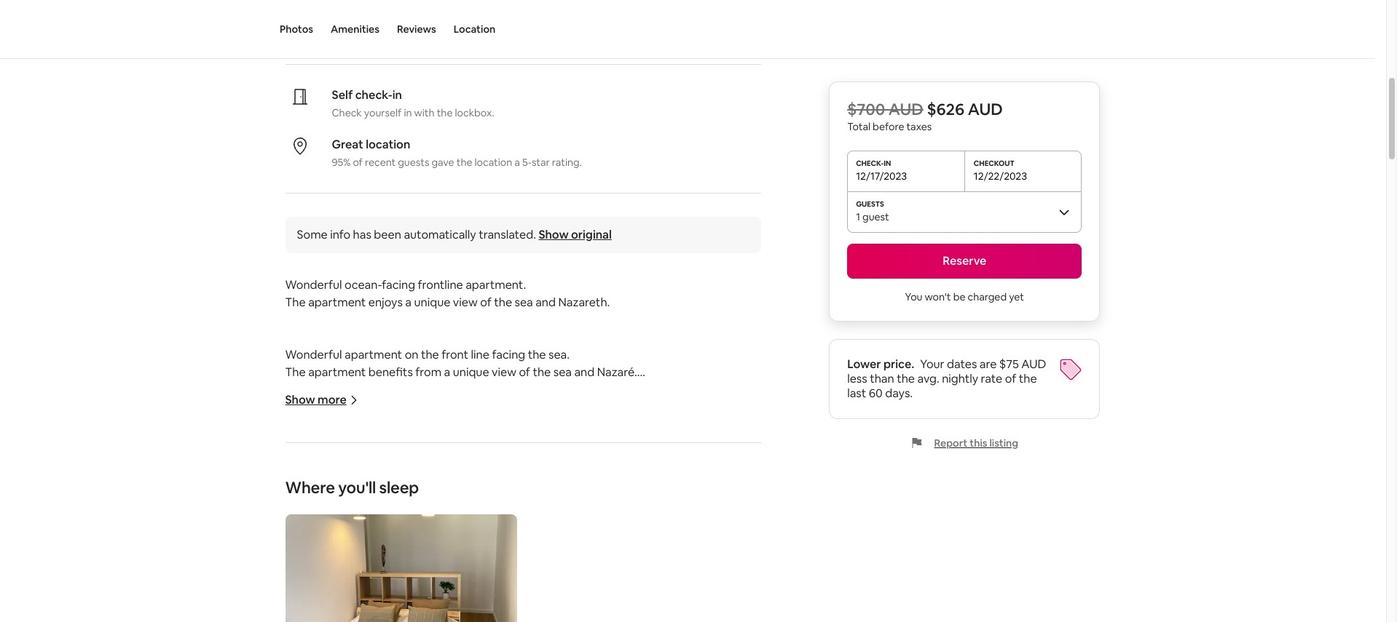 Task type: vqa. For each thing, say whether or not it's contained in the screenshot.
'$172'
no



Task type: locate. For each thing, give the bounding box(es) containing it.
0 horizontal spatial nazaré.
[[597, 365, 637, 380]]

1 horizontal spatial view
[[492, 365, 516, 380]]

show
[[539, 227, 569, 243], [285, 393, 315, 408]]

the right with
[[437, 106, 453, 119]]

2 wonderful from the top
[[285, 348, 342, 363]]

a right enjoys
[[405, 295, 412, 310]]

the inside self check-in check yourself in with the lockbox.
[[437, 106, 453, 119]]

facing up enjoys
[[382, 278, 415, 293]]

the
[[285, 295, 306, 310], [285, 365, 306, 380]]

total
[[847, 120, 871, 133]]

photos
[[280, 23, 313, 36]]

location left 5-
[[475, 156, 512, 169]]

the right gave
[[457, 156, 472, 169]]

1 horizontal spatial nazaré.
[[638, 540, 678, 555]]

apartment.
[[466, 278, 526, 293]]

2 horizontal spatial and
[[574, 365, 595, 380]]

1
[[856, 211, 860, 224]]

0 vertical spatial location
[[366, 137, 410, 152]]

where
[[285, 478, 335, 498]]

you'll
[[338, 478, 376, 498]]

guests can walk around the neighborhood, it is close to several restaurants, supermarkets, bakeries, pharmacy and atm. fica a 100 metros do ascensor onde pode descer até ao centro da nazaré.
[[285, 505, 689, 555]]

the down "apartment."
[[494, 295, 512, 310]]

reviews button
[[397, 0, 436, 58]]

ascensor
[[397, 540, 445, 555]]

0 horizontal spatial in
[[392, 87, 402, 103]]

apartment
[[308, 295, 366, 310], [345, 348, 402, 363], [308, 365, 366, 380]]

nazaré. inside wonderful apartment on the front line facing the sea. the apartment benefits from a unique view of the sea and nazaré.
[[597, 365, 637, 380]]

1 vertical spatial nazaré.
[[638, 540, 678, 555]]

1 vertical spatial the
[[285, 365, 306, 380]]

the up from
[[421, 348, 439, 363]]

view inside wonderful apartment on the front line facing the sea. the apartment benefits from a unique view of the sea and nazaré.
[[492, 365, 516, 380]]

of inside the wonderful ocean-facing frontline apartment. the apartment enjoys a unique view of the sea and nazareth.
[[480, 295, 492, 310]]

fica
[[285, 540, 307, 555]]

neighborhood,
[[435, 505, 515, 520]]

star
[[532, 156, 550, 169]]

1 horizontal spatial unique
[[453, 365, 489, 380]]

1 vertical spatial show
[[285, 393, 315, 408]]

line
[[471, 348, 490, 363]]

rate
[[981, 372, 1003, 387]]

unique down the 'frontline'
[[414, 295, 450, 310]]

a
[[515, 156, 520, 169], [405, 295, 412, 310], [444, 365, 450, 380], [309, 540, 315, 555]]

and down nazareth.
[[574, 365, 595, 380]]

60
[[869, 386, 883, 401]]

of
[[353, 156, 363, 169], [480, 295, 492, 310], [519, 365, 530, 380], [1005, 372, 1016, 387]]

dates
[[947, 357, 977, 372]]

facing inside the wonderful ocean-facing frontline apartment. the apartment enjoys a unique view of the sea and nazareth.
[[382, 278, 415, 293]]

1 vertical spatial view
[[492, 365, 516, 380]]

host profile picture image
[[285, 16, 314, 45]]

1 vertical spatial and
[[574, 365, 595, 380]]

a left 100
[[309, 540, 315, 555]]

charged
[[968, 291, 1007, 304]]

2 the from the top
[[285, 365, 306, 380]]

days.
[[885, 386, 913, 401]]

0 vertical spatial in
[[392, 87, 402, 103]]

you won't be charged yet
[[905, 291, 1024, 304]]

12/22/2023
[[974, 170, 1027, 183]]

gave
[[432, 156, 454, 169]]

0 vertical spatial the
[[285, 295, 306, 310]]

where you'll sleep
[[285, 478, 419, 498]]

the down sea.
[[533, 365, 551, 380]]

photos button
[[280, 0, 313, 58]]

sea
[[515, 295, 533, 310], [553, 365, 572, 380]]

facing
[[382, 278, 415, 293], [492, 348, 525, 363]]

0 horizontal spatial sea
[[515, 295, 533, 310]]

0 vertical spatial facing
[[382, 278, 415, 293]]

wonderful inside the wonderful ocean-facing frontline apartment. the apartment enjoys a unique view of the sea and nazareth.
[[285, 278, 342, 293]]

the down the some
[[285, 295, 306, 310]]

the up show more
[[285, 365, 306, 380]]

do
[[380, 540, 395, 555]]

wonderful for wonderful apartment on the front line facing the sea. the apartment benefits from a unique view of the sea and nazaré.
[[285, 348, 342, 363]]

reviews
[[397, 23, 436, 36]]

the inside the wonderful ocean-facing frontline apartment. the apartment enjoys a unique view of the sea and nazareth.
[[494, 295, 512, 310]]

0 horizontal spatial and
[[472, 522, 492, 538]]

check-
[[355, 87, 393, 103]]

in left with
[[404, 106, 412, 119]]

a inside 'great location 95% of recent guests gave the location a 5-star rating.'
[[515, 156, 520, 169]]

a right from
[[444, 365, 450, 380]]

1 vertical spatial in
[[404, 106, 412, 119]]

in up yourself
[[392, 87, 402, 103]]

a inside guests can walk around the neighborhood, it is close to several restaurants, supermarkets, bakeries, pharmacy and atm. fica a 100 metros do ascensor onde pode descer até ao centro da nazaré.
[[309, 540, 315, 555]]

apartment down ocean-
[[308, 295, 366, 310]]

wonderful up show more
[[285, 348, 342, 363]]

0 vertical spatial show
[[539, 227, 569, 243]]

been
[[374, 227, 401, 243]]

and left nazareth.
[[536, 295, 556, 310]]

1 vertical spatial wonderful
[[285, 348, 342, 363]]

by
[[375, 15, 388, 31]]

in
[[392, 87, 402, 103], [404, 106, 412, 119]]

location button
[[454, 0, 496, 58]]

0 vertical spatial and
[[536, 295, 556, 310]]

wonderful left ocean-
[[285, 278, 342, 293]]

apartment up benefits
[[345, 348, 402, 363]]

0 vertical spatial sea
[[515, 295, 533, 310]]

show left original
[[539, 227, 569, 243]]

2 vertical spatial and
[[472, 522, 492, 538]]

of inside 'great location 95% of recent guests gave the location a 5-star rating.'
[[353, 156, 363, 169]]

1 wonderful from the top
[[285, 278, 342, 293]]

0 horizontal spatial location
[[366, 137, 410, 152]]

5-
[[522, 156, 532, 169]]

has
[[353, 227, 371, 243]]

facing right line
[[492, 348, 525, 363]]

walk
[[348, 505, 372, 520]]

show more
[[285, 393, 347, 408]]

and
[[536, 295, 556, 310], [574, 365, 595, 380], [472, 522, 492, 538]]

wonderful
[[285, 278, 342, 293], [285, 348, 342, 363]]

1 the from the top
[[285, 295, 306, 310]]

wonderful inside wonderful apartment on the front line facing the sea. the apartment benefits from a unique view of the sea and nazaré.
[[285, 348, 342, 363]]

hosting
[[367, 34, 403, 47]]

1 vertical spatial sea
[[553, 365, 572, 380]]

where you'll sleep region
[[279, 478, 767, 623]]

won't
[[925, 291, 951, 304]]

nazareth.
[[558, 295, 610, 310]]

facing inside wonderful apartment on the front line facing the sea. the apartment benefits from a unique view of the sea and nazaré.
[[492, 348, 525, 363]]

metros
[[339, 540, 378, 555]]

sea inside wonderful apartment on the front line facing the sea. the apartment benefits from a unique view of the sea and nazaré.
[[553, 365, 572, 380]]

and down neighborhood,
[[472, 522, 492, 538]]

0 horizontal spatial unique
[[414, 295, 450, 310]]

restaurants,
[[622, 505, 686, 520]]

1 vertical spatial facing
[[492, 348, 525, 363]]

1 horizontal spatial facing
[[492, 348, 525, 363]]

your dates are $75 aud less than the avg. nightly rate of the last 60 days.
[[847, 357, 1046, 401]]

1 vertical spatial location
[[475, 156, 512, 169]]

sea down "apartment."
[[515, 295, 533, 310]]

bakeries,
[[365, 522, 413, 538]]

before
[[873, 120, 904, 133]]

ao
[[568, 540, 581, 555]]

1 horizontal spatial and
[[536, 295, 556, 310]]

recent
[[365, 156, 396, 169]]

ocean-
[[345, 278, 382, 293]]

0 vertical spatial view
[[453, 295, 478, 310]]

1 horizontal spatial in
[[404, 106, 412, 119]]

apartment up more
[[308, 365, 366, 380]]

a inside the wonderful ocean-facing frontline apartment. the apartment enjoys a unique view of the sea and nazareth.
[[405, 295, 412, 310]]

taxes
[[907, 120, 932, 133]]

show left more
[[285, 393, 315, 408]]

report this listing
[[934, 437, 1019, 450]]

apartment inside the wonderful ocean-facing frontline apartment. the apartment enjoys a unique view of the sea and nazareth.
[[308, 295, 366, 310]]

0 horizontal spatial facing
[[382, 278, 415, 293]]

0 vertical spatial nazaré.
[[597, 365, 637, 380]]

1 horizontal spatial sea
[[553, 365, 572, 380]]

bedroom image
[[285, 515, 517, 623], [285, 515, 517, 623]]

sea down sea.
[[553, 365, 572, 380]]

hosted
[[332, 15, 372, 31]]

1 vertical spatial unique
[[453, 365, 489, 380]]

lower
[[847, 357, 881, 372]]

self
[[332, 87, 353, 103]]

0 vertical spatial wonderful
[[285, 278, 342, 293]]

0 vertical spatial apartment
[[308, 295, 366, 310]]

0 vertical spatial unique
[[414, 295, 450, 310]]

you
[[905, 291, 923, 304]]

location up recent
[[366, 137, 410, 152]]

yourself
[[364, 106, 402, 119]]

the up pharmacy
[[415, 505, 433, 520]]

unique down line
[[453, 365, 489, 380]]

1 guest button
[[847, 192, 1082, 232]]

a left 5-
[[515, 156, 520, 169]]

0 horizontal spatial view
[[453, 295, 478, 310]]

front
[[442, 348, 468, 363]]



Task type: describe. For each thing, give the bounding box(es) containing it.
até
[[548, 540, 566, 555]]

the inside the wonderful ocean-facing frontline apartment. the apartment enjoys a unique view of the sea and nazareth.
[[285, 295, 306, 310]]

rating.
[[552, 156, 582, 169]]

2 vertical spatial apartment
[[308, 365, 366, 380]]

some
[[297, 227, 328, 243]]

close
[[538, 505, 566, 520]]

and inside wonderful apartment on the front line facing the sea. the apartment benefits from a unique view of the sea and nazaré.
[[574, 365, 595, 380]]

your
[[920, 357, 945, 372]]

is
[[527, 505, 535, 520]]

1 horizontal spatial location
[[475, 156, 512, 169]]

and inside the wonderful ocean-facing frontline apartment. the apartment enjoys a unique view of the sea and nazareth.
[[536, 295, 556, 310]]

100
[[318, 540, 337, 555]]

sea.
[[549, 348, 570, 363]]

of inside your dates are $75 aud less than the avg. nightly rate of the last 60 days.
[[1005, 372, 1016, 387]]

are
[[980, 357, 997, 372]]

it
[[517, 505, 524, 520]]

and inside guests can walk around the neighborhood, it is close to several restaurants, supermarkets, bakeries, pharmacy and atm. fica a 100 metros do ascensor onde pode descer até ao centro da nazaré.
[[472, 522, 492, 538]]

lockbox.
[[455, 106, 494, 119]]

pharmacy
[[415, 522, 469, 538]]

1 vertical spatial apartment
[[345, 348, 402, 363]]

1 guest
[[856, 211, 889, 224]]

daniela
[[391, 15, 431, 31]]

wonderful apartment on the front line facing the sea. the apartment benefits from a unique view of the sea and nazaré.
[[285, 348, 637, 380]]

wonderful ocean-facing frontline apartment. the apartment enjoys a unique view of the sea and nazareth.
[[285, 278, 610, 310]]

around
[[374, 505, 412, 520]]

years
[[340, 34, 365, 47]]

great location 95% of recent guests gave the location a 5-star rating.
[[332, 137, 582, 169]]

show more button
[[285, 393, 358, 408]]

nazaré. inside guests can walk around the neighborhood, it is close to several restaurants, supermarkets, bakeries, pharmacy and atm. fica a 100 metros do ascensor onde pode descer até ao centro da nazaré.
[[638, 540, 678, 555]]

location
[[454, 23, 496, 36]]

descer
[[509, 540, 546, 555]]

benefits
[[368, 365, 413, 380]]

$700 aud $626 aud total before taxes
[[847, 99, 1003, 133]]

of inside wonderful apartment on the front line facing the sea. the apartment benefits from a unique view of the sea and nazaré.
[[519, 365, 530, 380]]

report
[[934, 437, 968, 450]]

12/17/2023
[[856, 170, 907, 183]]

the inside wonderful apartment on the front line facing the sea. the apartment benefits from a unique view of the sea and nazaré.
[[285, 365, 306, 380]]

the inside guests can walk around the neighborhood, it is close to several restaurants, supermarkets, bakeries, pharmacy and atm. fica a 100 metros do ascensor onde pode descer até ao centro da nazaré.
[[415, 505, 433, 520]]

supermarkets,
[[285, 522, 362, 538]]

the left avg.
[[897, 372, 915, 387]]

on
[[405, 348, 418, 363]]

lower price.
[[847, 357, 915, 372]]

info
[[330, 227, 350, 243]]

price.
[[884, 357, 915, 372]]

guest
[[863, 211, 889, 224]]

more
[[318, 393, 347, 408]]

to
[[568, 505, 580, 520]]

da
[[622, 540, 635, 555]]

check
[[332, 106, 362, 119]]

atm.
[[494, 522, 521, 538]]

view inside the wonderful ocean-facing frontline apartment. the apartment enjoys a unique view of the sea and nazareth.
[[453, 295, 478, 310]]

some info has been automatically translated. show original
[[297, 227, 612, 243]]

the left sea.
[[528, 348, 546, 363]]

95%
[[332, 156, 351, 169]]

be
[[953, 291, 966, 304]]

unique inside wonderful apartment on the front line facing the sea. the apartment benefits from a unique view of the sea and nazaré.
[[453, 365, 489, 380]]

enjoys
[[368, 295, 403, 310]]

automatically
[[404, 227, 476, 243]]

translated.
[[479, 227, 536, 243]]

guests
[[285, 505, 323, 520]]

unique inside the wonderful ocean-facing frontline apartment. the apartment enjoys a unique view of the sea and nazareth.
[[414, 295, 450, 310]]

sea inside the wonderful ocean-facing frontline apartment. the apartment enjoys a unique view of the sea and nazareth.
[[515, 295, 533, 310]]

last
[[847, 386, 866, 401]]

self check-in check yourself in with the lockbox.
[[332, 87, 494, 119]]

show original button
[[539, 227, 612, 243]]

hosted by daniela 6 years hosting
[[332, 15, 431, 47]]

avg.
[[918, 372, 940, 387]]

reserve
[[943, 254, 987, 269]]

the right rate
[[1019, 372, 1037, 387]]

wonderful for wonderful ocean-facing frontline apartment. the apartment enjoys a unique view of the sea and nazareth.
[[285, 278, 342, 293]]

can
[[326, 505, 345, 520]]

0 horizontal spatial show
[[285, 393, 315, 408]]

_______________________________________
[[285, 575, 533, 590]]

yet
[[1009, 291, 1024, 304]]

a inside wonderful apartment on the front line facing the sea. the apartment benefits from a unique view of the sea and nazaré.
[[444, 365, 450, 380]]

$75 aud
[[999, 357, 1046, 372]]

$700 aud
[[847, 99, 924, 119]]

onde
[[448, 540, 476, 555]]

listing
[[990, 437, 1019, 450]]

nightly
[[942, 372, 978, 387]]

$626 aud
[[927, 99, 1003, 119]]

reserve button
[[847, 244, 1082, 279]]

the inside 'great location 95% of recent guests gave the location a 5-star rating.'
[[457, 156, 472, 169]]

frontline
[[418, 278, 463, 293]]

several
[[582, 505, 620, 520]]

sleep
[[379, 478, 419, 498]]

amenities button
[[331, 0, 380, 58]]

than
[[870, 372, 894, 387]]

amenities
[[331, 23, 380, 36]]

with
[[414, 106, 435, 119]]

this
[[970, 437, 988, 450]]

report this listing button
[[911, 437, 1019, 450]]

1 horizontal spatial show
[[539, 227, 569, 243]]



